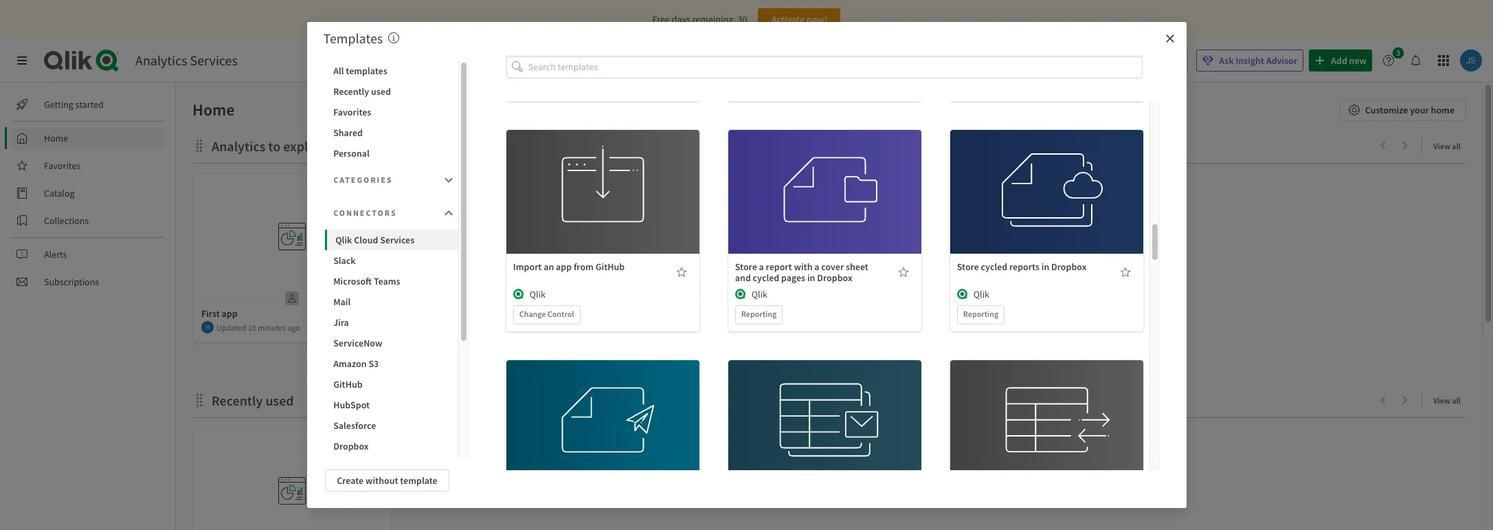 Task type: locate. For each thing, give the bounding box(es) containing it.
favorites inside navigation pane element
[[44, 160, 81, 172]]

1 horizontal spatial home
[[193, 99, 235, 120]]

add to favorites image for import an app from github
[[676, 266, 687, 277]]

1 move collection image from the top
[[192, 139, 206, 152]]

recently used inside home main content
[[212, 392, 294, 409]]

dropbox down salesforce
[[334, 440, 369, 452]]

1 vertical spatial app
[[222, 307, 238, 320]]

2 view all from the top
[[1434, 395, 1462, 406]]

add to favorites image right sheet
[[898, 266, 909, 277]]

in right pages
[[808, 271, 816, 284]]

1 vertical spatial used
[[266, 392, 294, 409]]

1 horizontal spatial recently used
[[334, 85, 391, 98]]

customize your home
[[1366, 104, 1455, 116]]

1 all from the top
[[1453, 141, 1462, 151]]

0 horizontal spatial cycled
[[753, 271, 780, 284]]

1 vertical spatial recently
[[212, 392, 263, 409]]

1 reporting from the left
[[742, 308, 777, 319]]

qlik image
[[513, 288, 524, 299], [958, 288, 969, 299]]

1 add to favorites image from the left
[[676, 266, 687, 277]]

first
[[201, 307, 220, 320]]

1 vertical spatial home
[[44, 132, 68, 144]]

0 vertical spatial services
[[190, 52, 238, 69]]

microsoft
[[334, 275, 372, 287]]

jira
[[334, 316, 349, 329]]

1 vertical spatial move collection image
[[192, 393, 206, 407]]

0 horizontal spatial recently used
[[212, 392, 294, 409]]

reporting down store cycled reports in dropbox at the right of page
[[964, 308, 999, 319]]

0 horizontal spatial add to favorites image
[[676, 266, 687, 277]]

qlik up slack
[[336, 234, 352, 246]]

jira button
[[325, 312, 459, 333]]

0 vertical spatial move collection image
[[192, 139, 206, 152]]

templates are pre-built automations that help you automate common business workflows. get started by selecting one of the pre-built templates or choose the blank canvas to build an automation from scratch. tooltip
[[389, 30, 400, 47]]

1 horizontal spatial reporting
[[964, 308, 999, 319]]

0 horizontal spatial analytics
[[135, 52, 187, 69]]

qlik for import an app from github
[[530, 288, 546, 300]]

1 horizontal spatial services
[[380, 234, 415, 246]]

app
[[556, 260, 572, 273], [222, 307, 238, 320]]

all for analytics to explore
[[1453, 141, 1462, 151]]

github
[[596, 260, 625, 273], [334, 378, 363, 391]]

qlik for store cycled reports in dropbox
[[974, 288, 990, 300]]

add to favorites image
[[676, 266, 687, 277], [898, 266, 909, 277]]

analytics for analytics to explore
[[212, 138, 266, 155]]

1 vertical spatial analytics
[[212, 138, 266, 155]]

home down 'getting'
[[44, 132, 68, 144]]

store
[[735, 260, 757, 273], [958, 260, 980, 273]]

change
[[520, 308, 546, 319]]

all templates
[[334, 65, 388, 77]]

activate
[[772, 13, 805, 25]]

0 horizontal spatial favorites
[[44, 160, 81, 172]]

in
[[1042, 260, 1050, 273], [808, 271, 816, 284]]

mail button
[[325, 292, 459, 312]]

salesforce
[[334, 419, 376, 432]]

0 vertical spatial used
[[371, 85, 391, 98]]

0 vertical spatial view all link
[[1434, 137, 1467, 154]]

details button
[[560, 196, 646, 218], [782, 196, 868, 218], [1004, 196, 1090, 218], [560, 426, 646, 448], [782, 426, 868, 448], [1004, 426, 1090, 448]]

1 horizontal spatial github
[[596, 260, 625, 273]]

1 vertical spatial all
[[1453, 395, 1462, 406]]

activate now! link
[[759, 8, 841, 30]]

amazon s3 button
[[325, 353, 459, 374]]

view all for recently used
[[1434, 395, 1462, 406]]

add to favorites image for store a report with a cover sheet and cycled pages in dropbox
[[898, 266, 909, 277]]

slack
[[334, 254, 356, 267]]

1 store from the left
[[735, 260, 757, 273]]

1 vertical spatial services
[[380, 234, 415, 246]]

to
[[268, 138, 281, 155]]

store inside the store a report with a cover sheet and cycled pages in dropbox
[[735, 260, 757, 273]]

1 view from the top
[[1434, 141, 1451, 151]]

details
[[589, 200, 617, 213], [811, 200, 839, 213], [1033, 200, 1061, 213], [589, 431, 617, 443], [811, 431, 839, 443], [1033, 431, 1061, 443]]

0 vertical spatial home
[[193, 99, 235, 120]]

cycled left reports
[[981, 260, 1008, 273]]

qlik image for import an app from github
[[513, 288, 524, 299]]

services inside button
[[380, 234, 415, 246]]

create without template button
[[325, 470, 449, 492]]

2 view from the top
[[1434, 395, 1451, 406]]

reporting down qlik icon
[[742, 308, 777, 319]]

0 vertical spatial recently
[[334, 85, 369, 98]]

started
[[75, 98, 104, 111]]

0 horizontal spatial in
[[808, 271, 816, 284]]

a right with
[[815, 260, 820, 273]]

analytics to explore link
[[212, 138, 333, 155]]

qlik up "change"
[[530, 288, 546, 300]]

favorites button
[[325, 102, 459, 122]]

dropbox inside button
[[334, 440, 369, 452]]

1 view all from the top
[[1434, 141, 1462, 151]]

0 horizontal spatial app
[[222, 307, 238, 320]]

recently inside home main content
[[212, 392, 263, 409]]

qlik image up "change"
[[513, 288, 524, 299]]

0 horizontal spatial recently
[[212, 392, 263, 409]]

qlik for store a report with a cover sheet and cycled pages in dropbox
[[752, 288, 768, 300]]

home down analytics services element
[[193, 99, 235, 120]]

view for analytics to explore
[[1434, 141, 1451, 151]]

close sidebar menu image
[[17, 55, 28, 66]]

1 horizontal spatial qlik image
[[958, 288, 969, 299]]

from
[[574, 260, 594, 273]]

app inside home main content
[[222, 307, 238, 320]]

microsoft teams
[[334, 275, 400, 287]]

recently used link
[[212, 392, 299, 409]]

cycled right and
[[753, 271, 780, 284]]

app right an
[[556, 260, 572, 273]]

qlik
[[336, 234, 352, 246], [530, 288, 546, 300], [752, 288, 768, 300], [974, 288, 990, 300]]

Search text field
[[970, 49, 1189, 72]]

favorites up catalog
[[44, 160, 81, 172]]

move collection image for analytics
[[192, 139, 206, 152]]

0 horizontal spatial github
[[334, 378, 363, 391]]

analytics services
[[135, 52, 238, 69]]

analytics services element
[[135, 52, 238, 69]]

2 view all link from the top
[[1434, 391, 1467, 408]]

updated 10 minutes ago
[[217, 322, 300, 332]]

mail
[[334, 296, 351, 308]]

collections
[[44, 215, 89, 227]]

0 vertical spatial all
[[1453, 141, 1462, 151]]

view all link
[[1434, 137, 1467, 154], [1434, 391, 1467, 408]]

qlik image
[[735, 288, 746, 299]]

0 horizontal spatial qlik image
[[513, 288, 524, 299]]

1 horizontal spatial recently
[[334, 85, 369, 98]]

dropbox right with
[[818, 271, 853, 284]]

in right reports
[[1042, 260, 1050, 273]]

2 all from the top
[[1453, 395, 1462, 406]]

1 vertical spatial view
[[1434, 395, 1451, 406]]

2 move collection image from the top
[[192, 393, 206, 407]]

template
[[593, 170, 630, 183], [815, 170, 853, 183], [1037, 170, 1075, 183], [593, 401, 630, 413], [815, 401, 853, 413], [1037, 401, 1075, 413], [400, 474, 438, 487]]

s3
[[369, 358, 379, 370]]

0 horizontal spatial used
[[266, 392, 294, 409]]

1 vertical spatial view all link
[[1434, 391, 1467, 408]]

qlik down store cycled reports in dropbox at the right of page
[[974, 288, 990, 300]]

1 vertical spatial favorites
[[44, 160, 81, 172]]

1 horizontal spatial analytics
[[212, 138, 266, 155]]

navigation pane element
[[0, 88, 175, 298]]

insight
[[1236, 54, 1265, 67]]

1 vertical spatial github
[[334, 378, 363, 391]]

app up 'updated'
[[222, 307, 238, 320]]

connectors button
[[325, 199, 459, 227]]

add to favorites image left and
[[676, 266, 687, 277]]

control
[[548, 308, 574, 319]]

move collection image
[[192, 139, 206, 152], [192, 393, 206, 407]]

1 horizontal spatial used
[[371, 85, 391, 98]]

jacob simon image
[[201, 321, 214, 333]]

add to favorites image
[[1121, 266, 1132, 277]]

recently used
[[334, 85, 391, 98], [212, 392, 294, 409]]

favorites
[[334, 106, 372, 118], [44, 160, 81, 172]]

favorites up shared
[[334, 106, 372, 118]]

qlik inside button
[[336, 234, 352, 246]]

view all
[[1434, 141, 1462, 151], [1434, 395, 1462, 406]]

remaining:
[[693, 13, 736, 25]]

dropbox right reports
[[1052, 260, 1087, 273]]

home
[[193, 99, 235, 120], [44, 132, 68, 144]]

2 store from the left
[[958, 260, 980, 273]]

1 qlik image from the left
[[513, 288, 524, 299]]

2 qlik image from the left
[[958, 288, 969, 299]]

1 vertical spatial view all
[[1434, 395, 1462, 406]]

a left report
[[759, 260, 764, 273]]

without
[[366, 474, 398, 487]]

reporting for cycled
[[964, 308, 999, 319]]

analytics for analytics services
[[135, 52, 187, 69]]

connectors
[[334, 208, 397, 218]]

recently inside button
[[334, 85, 369, 98]]

close image
[[1165, 33, 1176, 44]]

1 horizontal spatial app
[[556, 260, 572, 273]]

0 vertical spatial favorites
[[334, 106, 372, 118]]

pages
[[782, 271, 806, 284]]

with
[[794, 260, 813, 273]]

0 vertical spatial view
[[1434, 141, 1451, 151]]

view for recently used
[[1434, 395, 1451, 406]]

0 horizontal spatial home
[[44, 132, 68, 144]]

0 vertical spatial view all
[[1434, 141, 1462, 151]]

0 horizontal spatial a
[[759, 260, 764, 273]]

reports
[[1010, 260, 1040, 273]]

a
[[759, 260, 764, 273], [815, 260, 820, 273]]

30
[[738, 13, 748, 25]]

home main content
[[171, 83, 1494, 530]]

1 horizontal spatial store
[[958, 260, 980, 273]]

0 vertical spatial analytics
[[135, 52, 187, 69]]

github down amazon
[[334, 378, 363, 391]]

create
[[337, 474, 364, 487]]

recently
[[334, 85, 369, 98], [212, 392, 263, 409]]

1 vertical spatial recently used
[[212, 392, 294, 409]]

reporting
[[742, 308, 777, 319], [964, 308, 999, 319]]

used inside button
[[371, 85, 391, 98]]

github right from
[[596, 260, 625, 273]]

home inside navigation pane element
[[44, 132, 68, 144]]

0 horizontal spatial store
[[735, 260, 757, 273]]

1 horizontal spatial a
[[815, 260, 820, 273]]

analytics
[[135, 52, 187, 69], [212, 138, 266, 155]]

1 view all link from the top
[[1434, 137, 1467, 154]]

store left reports
[[958, 260, 980, 273]]

1 horizontal spatial dropbox
[[818, 271, 853, 284]]

view all link for recently used
[[1434, 391, 1467, 408]]

1 horizontal spatial favorites
[[334, 106, 372, 118]]

0 horizontal spatial services
[[190, 52, 238, 69]]

0 vertical spatial app
[[556, 260, 572, 273]]

recently used inside button
[[334, 85, 391, 98]]

qlik right qlik icon
[[752, 288, 768, 300]]

alerts link
[[11, 243, 165, 265]]

qlik image down store cycled reports in dropbox at the right of page
[[958, 288, 969, 299]]

0 horizontal spatial reporting
[[742, 308, 777, 319]]

Search templates text field
[[529, 56, 1143, 78]]

shared button
[[325, 122, 459, 143]]

0 vertical spatial recently used
[[334, 85, 391, 98]]

store up qlik icon
[[735, 260, 757, 273]]

1 horizontal spatial add to favorites image
[[898, 266, 909, 277]]

2 add to favorites image from the left
[[898, 266, 909, 277]]

analytics inside home main content
[[212, 138, 266, 155]]

searchbar element
[[948, 49, 1189, 72]]

0 horizontal spatial dropbox
[[334, 440, 369, 452]]

create without template
[[337, 474, 438, 487]]

2 reporting from the left
[[964, 308, 999, 319]]



Task type: vqa. For each thing, say whether or not it's contained in the screenshot.
the topmost bit)
no



Task type: describe. For each thing, give the bounding box(es) containing it.
updated
[[217, 322, 246, 332]]

change control
[[520, 308, 574, 319]]

advisor
[[1267, 54, 1298, 67]]

days
[[672, 13, 691, 25]]

templates
[[323, 30, 383, 47]]

view all for analytics to explore
[[1434, 141, 1462, 151]]

ask insight advisor
[[1220, 54, 1298, 67]]

0 vertical spatial github
[[596, 260, 625, 273]]

servicenow button
[[325, 333, 459, 353]]

first app
[[201, 307, 238, 320]]

templates are pre-built automations that help you automate common business workflows. get started by selecting one of the pre-built templates or choose the blank canvas to build an automation from scratch. image
[[389, 32, 400, 43]]

subscriptions link
[[11, 271, 165, 293]]

ago
[[288, 322, 300, 332]]

github inside button
[[334, 378, 363, 391]]

categories button
[[325, 166, 459, 194]]

qlik image for store cycled reports in dropbox
[[958, 288, 969, 299]]

cloud
[[354, 234, 378, 246]]

1 horizontal spatial cycled
[[981, 260, 1008, 273]]

all templates button
[[325, 61, 459, 81]]

2 a from the left
[[815, 260, 820, 273]]

getting
[[44, 98, 73, 111]]

teams
[[374, 275, 400, 287]]

favorites inside button
[[334, 106, 372, 118]]

an
[[544, 260, 554, 273]]

github button
[[325, 374, 459, 395]]

activate now!
[[772, 13, 828, 25]]

amazon s3
[[334, 358, 379, 370]]

getting started link
[[11, 94, 165, 116]]

all
[[334, 65, 344, 77]]

explore
[[283, 138, 328, 155]]

sheet
[[846, 260, 869, 273]]

qlik cloud services button
[[325, 230, 459, 250]]

your
[[1411, 104, 1430, 116]]

now!
[[807, 13, 828, 25]]

dropbox button
[[325, 436, 459, 457]]

free days remaining: 30
[[653, 13, 748, 25]]

import
[[513, 260, 542, 273]]

qlik cloud services
[[336, 234, 415, 246]]

recently used button
[[325, 81, 459, 102]]

cover
[[822, 260, 844, 273]]

used inside home main content
[[266, 392, 294, 409]]

servicenow
[[334, 337, 383, 349]]

store a report with a cover sheet and cycled pages in dropbox
[[735, 260, 869, 284]]

report
[[766, 260, 792, 273]]

store cycled reports in dropbox
[[958, 260, 1087, 273]]

cycled inside the store a report with a cover sheet and cycled pages in dropbox
[[753, 271, 780, 284]]

1 horizontal spatial in
[[1042, 260, 1050, 273]]

collections link
[[11, 210, 165, 232]]

hubspot button
[[325, 395, 459, 415]]

2 horizontal spatial dropbox
[[1052, 260, 1087, 273]]

ask
[[1220, 54, 1235, 67]]

1 a from the left
[[759, 260, 764, 273]]

home
[[1432, 104, 1455, 116]]

templates
[[346, 65, 388, 77]]

subscriptions
[[44, 276, 99, 288]]

template inside button
[[400, 474, 438, 487]]

getting started
[[44, 98, 104, 111]]

reporting for a
[[742, 308, 777, 319]]

store for store cycled reports in dropbox
[[958, 260, 980, 273]]

salesforce button
[[325, 415, 459, 436]]

customize your home button
[[1341, 99, 1467, 121]]

home inside main content
[[193, 99, 235, 120]]

catalog
[[44, 187, 75, 199]]

catalog link
[[11, 182, 165, 204]]

favorites link
[[11, 155, 165, 177]]

slack button
[[325, 250, 459, 271]]

shared
[[334, 127, 363, 139]]

move collection image for recently
[[192, 393, 206, 407]]

10
[[248, 322, 256, 332]]

analytics to explore
[[212, 138, 328, 155]]

store for store a report with a cover sheet and cycled pages in dropbox
[[735, 260, 757, 273]]

jacob simon element
[[201, 321, 214, 333]]

import an app from github
[[513, 260, 625, 273]]

free
[[653, 13, 670, 25]]

personal
[[334, 147, 370, 160]]

amazon
[[334, 358, 367, 370]]

personal element
[[281, 287, 303, 309]]

dropbox inside the store a report with a cover sheet and cycled pages in dropbox
[[818, 271, 853, 284]]

all for recently used
[[1453, 395, 1462, 406]]

minutes
[[258, 322, 286, 332]]

and
[[735, 271, 751, 284]]

home link
[[11, 127, 165, 149]]

in inside the store a report with a cover sheet and cycled pages in dropbox
[[808, 271, 816, 284]]

view all link for analytics to explore
[[1434, 137, 1467, 154]]

personal button
[[325, 143, 459, 164]]

customize
[[1366, 104, 1409, 116]]

alerts
[[44, 248, 67, 261]]



